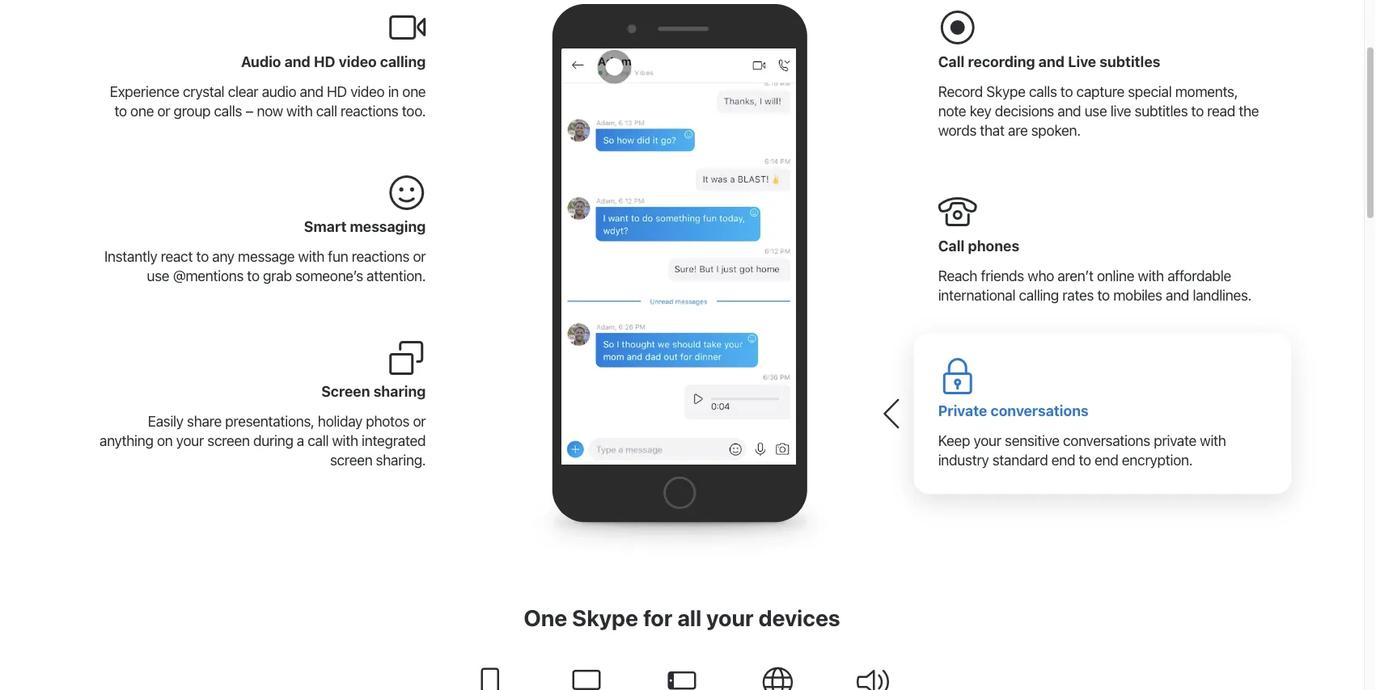 Task type: locate. For each thing, give the bounding box(es) containing it.
with up mobiles
[[1138, 267, 1164, 285]]

audio and hd video calling
[[241, 53, 426, 70]]

with down audio
[[286, 102, 313, 119]]

2 horizontal spatial your
[[974, 432, 1001, 450]]

and inside reach friends who aren't online with affordable international calling rates to mobiles and landlines.
[[1166, 287, 1189, 304]]

use inside instantly react to any message with fun reactions or use @mentions to grab someone's attention.
[[147, 267, 169, 285]]

calls left –
[[214, 102, 242, 119]]

1 vertical spatial or
[[413, 248, 426, 265]]

0 horizontal spatial one
[[130, 102, 154, 119]]

call inside experience crystal clear audio and hd video in one to one or group calls – now with call reactions too.
[[316, 102, 337, 119]]

and up spoken.
[[1058, 102, 1081, 119]]

to down message
[[247, 267, 260, 285]]

with
[[286, 102, 313, 119], [298, 248, 324, 265], [1138, 267, 1164, 285], [332, 432, 358, 450], [1200, 432, 1226, 450]]

1 vertical spatial hd
[[327, 83, 347, 100]]

and inside experience crystal clear audio and hd video in one to one or group calls – now with call reactions too.
[[300, 83, 323, 100]]

hd down audio and hd video calling
[[327, 83, 347, 100]]

and up audio
[[284, 53, 311, 70]]

calling down who
[[1019, 287, 1059, 304]]

reactions up attention.
[[352, 248, 410, 265]]

to inside keep your sensitive conversations private with industry standard end to end encryption.
[[1079, 452, 1091, 469]]

one
[[524, 605, 567, 632]]

to right standard at the right bottom of page
[[1079, 452, 1091, 469]]

subtitles down special
[[1135, 102, 1188, 119]]

presentations,
[[225, 413, 314, 430]]

keep
[[938, 432, 970, 450]]

subtitles inside record skype calls to capture special moments, note key decisions and use live subtitles to read the words that are spoken.
[[1135, 102, 1188, 119]]

with inside experience crystal clear audio and hd video in one to one or group calls – now with call reactions too.
[[286, 102, 313, 119]]

to down online
[[1097, 287, 1110, 304]]

with right private
[[1200, 432, 1226, 450]]

experience
[[110, 83, 179, 100]]

with up someone's
[[298, 248, 324, 265]]

to down moments,
[[1191, 102, 1204, 119]]

end
[[1051, 452, 1075, 469], [1095, 452, 1119, 469]]

and
[[284, 53, 311, 70], [1039, 53, 1065, 70], [300, 83, 323, 100], [1058, 102, 1081, 119], [1166, 287, 1189, 304]]

screen
[[207, 432, 250, 450], [330, 452, 372, 469]]

screen down share at left bottom
[[207, 432, 250, 450]]

0 vertical spatial use
[[1085, 102, 1107, 119]]

0 vertical spatial call
[[938, 53, 965, 70]]

easily share presentations, holiday photos or anything on your screen during a call with integrated screen sharing.
[[100, 413, 426, 469]]

1 vertical spatial video
[[350, 83, 385, 100]]

call right a
[[308, 432, 329, 450]]

skype up the decisions
[[987, 83, 1026, 100]]

conversations up the sensitive
[[991, 403, 1089, 420]]

end down the sensitive
[[1051, 452, 1075, 469]]

0 vertical spatial call
[[316, 102, 337, 119]]

or up attention.
[[413, 248, 426, 265]]

standard
[[993, 452, 1048, 469]]

note
[[938, 102, 966, 119]]

1 horizontal spatial screen
[[330, 452, 372, 469]]

or right photos at left bottom
[[413, 413, 426, 430]]

call up reach
[[938, 238, 965, 255]]

0 horizontal spatial use
[[147, 267, 169, 285]]

calls inside record skype calls to capture special moments, note key decisions and use live subtitles to read the words that are spoken.
[[1029, 83, 1057, 100]]

any
[[212, 248, 234, 265]]

1 vertical spatial call
[[308, 432, 329, 450]]

call up record
[[938, 53, 965, 70]]

call
[[938, 53, 965, 70], [938, 238, 965, 255]]

easily
[[148, 413, 184, 430]]

international
[[938, 287, 1016, 304]]

1 vertical spatial skype
[[572, 605, 638, 632]]

too.
[[402, 102, 426, 119]]

record skype calls to capture special moments, note key decisions and use live subtitles to read the words that are spoken.
[[938, 83, 1259, 139]]

reactions
[[341, 102, 398, 119], [352, 248, 410, 265]]

0 horizontal spatial skype
[[572, 605, 638, 632]]

0 horizontal spatial calls
[[214, 102, 242, 119]]

fun
[[328, 248, 348, 265]]

clear
[[228, 83, 258, 100]]

affordable
[[1168, 267, 1231, 285]]

0 horizontal spatial calling
[[380, 53, 426, 70]]

with down holiday
[[332, 432, 358, 450]]

1 horizontal spatial skype
[[987, 83, 1026, 100]]

and down affordable
[[1166, 287, 1189, 304]]

1 vertical spatial reactions
[[352, 248, 410, 265]]

read
[[1207, 102, 1235, 119]]

or inside easily share presentations, holiday photos or anything on your screen during a call with integrated screen sharing.
[[413, 413, 426, 430]]

end left encryption. on the bottom right of the page
[[1095, 452, 1119, 469]]

0 vertical spatial screen
[[207, 432, 250, 450]]

0 horizontal spatial your
[[176, 432, 204, 450]]

–
[[245, 102, 253, 119]]

your up industry
[[974, 432, 1001, 450]]

or down experience
[[157, 102, 170, 119]]

screen sharing
[[321, 383, 426, 401]]

your down share at left bottom
[[176, 432, 204, 450]]

private conversations
[[938, 403, 1089, 420]]

on
[[157, 432, 173, 450]]

screen down holiday
[[330, 452, 372, 469]]

anything
[[100, 432, 153, 450]]

use inside record skype calls to capture special moments, note key decisions and use live subtitles to read the words that are spoken.
[[1085, 102, 1107, 119]]

0 vertical spatial skype
[[987, 83, 1026, 100]]

0 horizontal spatial end
[[1051, 452, 1075, 469]]

2 vertical spatial or
[[413, 413, 426, 430]]

1 vertical spatial subtitles
[[1135, 102, 1188, 119]]

one up 'too.' on the top
[[402, 83, 426, 100]]

sensitive
[[1005, 432, 1060, 450]]

smart messaging
[[304, 218, 426, 235]]

1 vertical spatial one
[[130, 102, 154, 119]]

1 vertical spatial calls
[[214, 102, 242, 119]]

1 horizontal spatial use
[[1085, 102, 1107, 119]]

subtitles
[[1100, 53, 1161, 70], [1135, 102, 1188, 119]]

1 vertical spatial calling
[[1019, 287, 1059, 304]]

1 horizontal spatial one
[[402, 83, 426, 100]]

conversations inside keep your sensitive conversations private with industry standard end to end encryption.
[[1063, 432, 1150, 450]]

2 call from the top
[[938, 238, 965, 255]]

video
[[339, 53, 377, 70], [350, 83, 385, 100]]

skype inside record skype calls to capture special moments, note key decisions and use live subtitles to read the words that are spoken.
[[987, 83, 1026, 100]]

your right all
[[706, 605, 754, 632]]

0 vertical spatial calls
[[1029, 83, 1057, 100]]

1 horizontal spatial end
[[1095, 452, 1119, 469]]

0 vertical spatial conversations
[[991, 403, 1089, 420]]

calls
[[1029, 83, 1057, 100], [214, 102, 242, 119]]

with inside keep your sensitive conversations private with industry standard end to end encryption.
[[1200, 432, 1226, 450]]

private
[[1154, 432, 1197, 450]]

your inside easily share presentations, holiday photos or anything on your screen during a call with integrated screen sharing.
[[176, 432, 204, 450]]

reactions inside experience crystal clear audio and hd video in one to one or group calls – now with call reactions too.
[[341, 102, 398, 119]]

in
[[388, 83, 399, 100]]

with inside instantly react to any message with fun reactions or use @mentions to grab someone's attention.
[[298, 248, 324, 265]]

group
[[174, 102, 211, 119]]

0 vertical spatial reactions
[[341, 102, 398, 119]]

your
[[176, 432, 204, 450], [974, 432, 1001, 450], [706, 605, 754, 632]]

@mentions
[[173, 267, 244, 285]]

use down capture
[[1085, 102, 1107, 119]]

or
[[157, 102, 170, 119], [413, 248, 426, 265], [413, 413, 426, 430]]

calls up the decisions
[[1029, 83, 1057, 100]]

1 vertical spatial conversations
[[1063, 432, 1150, 450]]


[[938, 358, 977, 397]]

1 vertical spatial use
[[147, 267, 169, 285]]

skype left for
[[572, 605, 638, 632]]

one down experience
[[130, 102, 154, 119]]

conversations
[[991, 403, 1089, 420], [1063, 432, 1150, 450]]

friends
[[981, 267, 1024, 285]]

devices
[[759, 605, 840, 632]]

2 end from the left
[[1095, 452, 1119, 469]]

call for 
[[938, 53, 965, 70]]

call
[[316, 102, 337, 119], [308, 432, 329, 450]]

with inside reach friends who aren't online with affordable international calling rates to mobiles and landlines.
[[1138, 267, 1164, 285]]

who
[[1028, 267, 1054, 285]]

hd right audio
[[314, 53, 335, 70]]

conversations up encryption. on the bottom right of the page
[[1063, 432, 1150, 450]]

someone's
[[295, 267, 363, 285]]

0 vertical spatial calling
[[380, 53, 426, 70]]

0 vertical spatial hd
[[314, 53, 335, 70]]

1 horizontal spatial calls
[[1029, 83, 1057, 100]]

1 vertical spatial call
[[938, 238, 965, 255]]

call down audio and hd video calling
[[316, 102, 337, 119]]

use
[[1085, 102, 1107, 119], [147, 267, 169, 285]]

and left live
[[1039, 53, 1065, 70]]

keep your sensitive conversations private with industry standard end to end encryption.
[[938, 432, 1226, 469]]

1 horizontal spatial calling
[[1019, 287, 1059, 304]]

to down experience
[[114, 102, 127, 119]]

0 vertical spatial or
[[157, 102, 170, 119]]

during
[[253, 432, 293, 450]]

instantly react to any message with fun reactions or use @mentions to grab someone's attention.
[[104, 248, 426, 285]]

hd inside experience crystal clear audio and hd video in one to one or group calls – now with call reactions too.
[[327, 83, 347, 100]]

with for 
[[1138, 267, 1164, 285]]

messaging
[[350, 218, 426, 235]]

subtitles up special
[[1100, 53, 1161, 70]]

with inside easily share presentations, holiday photos or anything on your screen during a call with integrated screen sharing.
[[332, 432, 358, 450]]

hd
[[314, 53, 335, 70], [327, 83, 347, 100]]

use down react
[[147, 267, 169, 285]]

to
[[1061, 83, 1073, 100], [114, 102, 127, 119], [1191, 102, 1204, 119], [196, 248, 209, 265], [247, 267, 260, 285], [1097, 287, 1110, 304], [1079, 452, 1091, 469]]

calling up in
[[380, 53, 426, 70]]

with for 
[[298, 248, 324, 265]]

reactions down in
[[341, 102, 398, 119]]

one
[[402, 83, 426, 100], [130, 102, 154, 119]]

1 call from the top
[[938, 53, 965, 70]]

0 vertical spatial video
[[339, 53, 377, 70]]

and right audio
[[300, 83, 323, 100]]

audio
[[241, 53, 281, 70]]



Task type: describe. For each thing, give the bounding box(es) containing it.
or inside experience crystal clear audio and hd video in one to one or group calls – now with call reactions too.
[[157, 102, 170, 119]]

words
[[938, 122, 977, 139]]

share
[[187, 413, 222, 430]]

video inside experience crystal clear audio and hd video in one to one or group calls – now with call reactions too.
[[350, 83, 385, 100]]

reach
[[938, 267, 977, 285]]

call for 
[[938, 238, 965, 255]]

the
[[1239, 102, 1259, 119]]


[[387, 173, 426, 212]]

call recording and live subtitles
[[938, 53, 1161, 70]]

mobiles
[[1113, 287, 1162, 304]]

experience crystal clear audio and hd video in one to one or group calls – now with call reactions too.
[[110, 83, 426, 119]]

special
[[1128, 83, 1172, 100]]

attention.
[[367, 267, 426, 285]]

to inside experience crystal clear audio and hd video in one to one or group calls – now with call reactions too.
[[114, 102, 127, 119]]

that
[[980, 122, 1005, 139]]

and inside record skype calls to capture special moments, note key decisions and use live subtitles to read the words that are spoken.
[[1058, 102, 1081, 119]]

your inside keep your sensitive conversations private with industry standard end to end encryption.
[[974, 432, 1001, 450]]

now
[[257, 102, 283, 119]]

skype for calls
[[987, 83, 1026, 100]]

react
[[161, 248, 193, 265]]

1 vertical spatial screen
[[330, 452, 372, 469]]

smart
[[304, 218, 347, 235]]

to inside reach friends who aren't online with affordable international calling rates to mobiles and landlines.
[[1097, 287, 1110, 304]]

landlines.
[[1193, 287, 1252, 304]]

holiday
[[318, 413, 362, 430]]

1 horizontal spatial your
[[706, 605, 754, 632]]

0 vertical spatial one
[[402, 83, 426, 100]]

all
[[677, 605, 702, 632]]

recording
[[968, 53, 1035, 70]]

sharing.
[[376, 452, 426, 469]]

moments,
[[1175, 83, 1238, 100]]


[[938, 193, 977, 232]]


[[387, 8, 426, 47]]

with for 
[[1200, 432, 1226, 450]]

are
[[1008, 122, 1028, 139]]

sharing
[[373, 383, 426, 401]]

audio
[[262, 83, 296, 100]]

instantly
[[104, 248, 157, 265]]

spoken.
[[1031, 122, 1081, 139]]

aren't
[[1058, 267, 1094, 285]]

to up @mentions on the left top of page
[[196, 248, 209, 265]]

encryption.
[[1122, 452, 1193, 469]]

screen
[[321, 383, 370, 401]]

record
[[938, 83, 983, 100]]

one skype for all your devices
[[524, 605, 840, 632]]

live
[[1068, 53, 1096, 70]]

live
[[1111, 102, 1131, 119]]

integrated
[[362, 432, 426, 450]]

to down live
[[1061, 83, 1073, 100]]

skype for for
[[572, 605, 638, 632]]

key
[[970, 102, 991, 119]]


[[387, 338, 426, 377]]

reach friends who aren't online with affordable international calling rates to mobiles and landlines.
[[938, 267, 1252, 304]]

private
[[938, 403, 987, 420]]

a
[[297, 432, 304, 450]]

phones
[[968, 238, 1020, 255]]

photos
[[366, 413, 410, 430]]

industry
[[938, 452, 989, 469]]

call phones
[[938, 238, 1020, 255]]

calling inside reach friends who aren't online with affordable international calling rates to mobiles and landlines.
[[1019, 287, 1059, 304]]

calls inside experience crystal clear audio and hd video in one to one or group calls – now with call reactions too.
[[214, 102, 242, 119]]

online
[[1097, 267, 1134, 285]]

call inside easily share presentations, holiday photos or anything on your screen during a call with integrated screen sharing.
[[308, 432, 329, 450]]

0 horizontal spatial screen
[[207, 432, 250, 450]]

message
[[238, 248, 295, 265]]

crystal
[[183, 83, 224, 100]]

or inside instantly react to any message with fun reactions or use @mentions to grab someone's attention.
[[413, 248, 426, 265]]

1 end from the left
[[1051, 452, 1075, 469]]


[[938, 8, 977, 47]]

rates
[[1062, 287, 1094, 304]]

grab
[[263, 267, 292, 285]]

reactions inside instantly react to any message with fun reactions or use @mentions to grab someone's attention.
[[352, 248, 410, 265]]

video showcase of features available on skype. skype provides you with audio and hd video calling, smart messaging, screen sharing, call recording and live subtitles, call to phones and on top of all we're keeping your conversations private. element
[[562, 49, 796, 466]]

for
[[643, 605, 673, 632]]

0 vertical spatial subtitles
[[1100, 53, 1161, 70]]

capture
[[1077, 83, 1125, 100]]

decisions
[[995, 102, 1054, 119]]



Task type: vqa. For each thing, say whether or not it's contained in the screenshot.
you
no



